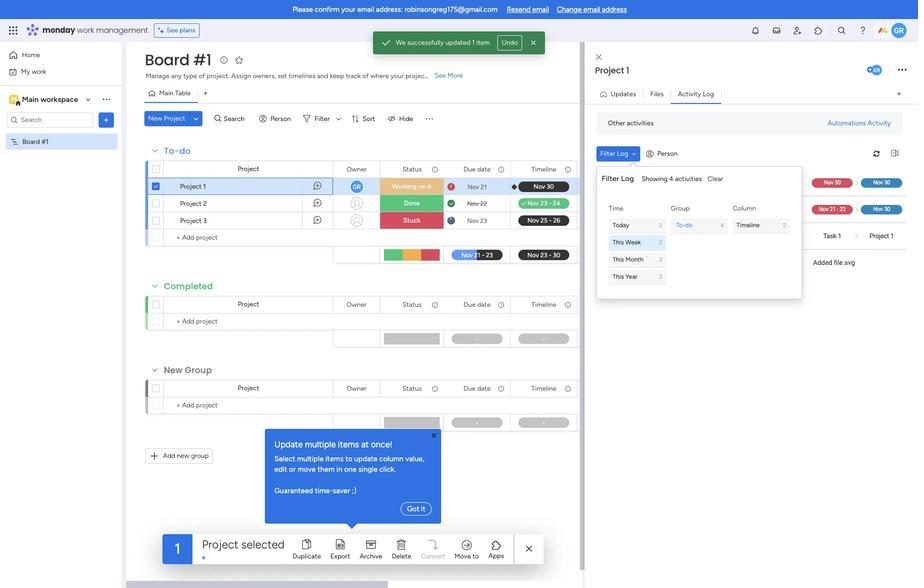 Task type: locate. For each thing, give the bounding box(es) containing it.
close image up updates button
[[596, 54, 602, 61]]

1 horizontal spatial main
[[159, 89, 174, 97]]

see for see plans
[[167, 26, 178, 34]]

dapulse addbtn image
[[868, 67, 874, 73]]

now up today
[[612, 205, 625, 213]]

activities right other
[[627, 119, 654, 127]]

select multiple items to update column value, edit or move them in one single click.
[[275, 455, 425, 474]]

21 inside "list box"
[[830, 206, 836, 212]]

21 for nov 21 - 22
[[830, 206, 836, 212]]

multiple for select
[[297, 455, 324, 463]]

robinsongreg175@gmail.com
[[405, 5, 498, 14]]

3 email from the left
[[584, 5, 601, 14]]

0 horizontal spatial work
[[32, 67, 46, 76]]

+ Add project text field
[[169, 316, 246, 328]]

list box containing now
[[597, 169, 907, 276]]

multiple up the move
[[297, 455, 324, 463]]

0 vertical spatial task
[[824, 232, 837, 240]]

0 vertical spatial this
[[613, 239, 624, 246]]

2m
[[612, 232, 622, 240]]

1 horizontal spatial add view image
[[898, 91, 902, 98]]

0 horizontal spatial person
[[271, 115, 291, 123]]

manage
[[146, 72, 170, 80]]

1
[[472, 39, 475, 47], [627, 64, 630, 76], [671, 179, 675, 186], [203, 183, 206, 191], [671, 205, 675, 213], [671, 232, 675, 240], [839, 232, 842, 240], [891, 232, 895, 240], [664, 259, 668, 266], [175, 541, 181, 558]]

1 horizontal spatial new
[[164, 364, 183, 376]]

1 vertical spatial + add project text field
[[169, 400, 246, 411]]

0 horizontal spatial of
[[199, 72, 205, 80]]

main inside button
[[159, 89, 174, 97]]

address:
[[376, 5, 403, 14]]

sort
[[363, 115, 376, 123]]

board down search in workspace field
[[22, 138, 40, 146]]

updated
[[446, 39, 471, 47]]

status for new group
[[403, 385, 422, 393]]

#1 up the type
[[193, 49, 212, 71]]

1 now from the top
[[612, 179, 625, 186]]

arrow down image
[[333, 113, 345, 124]]

4 right showing
[[670, 175, 674, 183]]

of right track
[[363, 72, 369, 80]]

greg robinson image
[[892, 23, 907, 38], [871, 64, 884, 76]]

close image right undo 'button'
[[529, 38, 539, 48]]

0 vertical spatial group
[[671, 204, 690, 212]]

edit
[[275, 465, 287, 474]]

dapulse text column image
[[748, 231, 755, 241]]

main inside workspace selection element
[[22, 95, 39, 104]]

2 vertical spatial due date
[[464, 385, 491, 393]]

column information image
[[498, 166, 505, 173], [565, 301, 572, 309], [432, 385, 439, 393], [498, 385, 505, 393]]

showing 4 activities
[[642, 175, 703, 183]]

0 vertical spatial multiple
[[305, 439, 336, 450]]

board
[[145, 49, 190, 71], [22, 138, 40, 146]]

Due date field
[[462, 164, 493, 175], [462, 300, 493, 310], [462, 384, 493, 394]]

3 due from the top
[[464, 385, 476, 393]]

assign
[[231, 72, 251, 80]]

date for completed
[[478, 301, 491, 309]]

0 vertical spatial see
[[167, 26, 178, 34]]

option
[[0, 133, 122, 135]]

+ add project text field down the 3
[[169, 232, 246, 244]]

log down angle down image
[[622, 174, 634, 183]]

1 horizontal spatial task 1
[[824, 232, 842, 240]]

0 horizontal spatial greg robinson image
[[871, 64, 884, 76]]

dapulse timeline column image
[[748, 204, 755, 214]]

person
[[271, 115, 291, 123], [658, 150, 678, 158]]

menu image
[[425, 114, 435, 123]]

main right workspace icon
[[22, 95, 39, 104]]

3 due date field from the top
[[462, 384, 493, 394]]

21 left -
[[830, 206, 836, 212]]

this left month
[[613, 256, 624, 263]]

got
[[407, 505, 420, 513]]

activities
[[627, 119, 654, 127], [676, 175, 703, 183]]

person button right search field in the top of the page
[[255, 111, 297, 126]]

nov
[[825, 179, 834, 186], [874, 179, 884, 186], [468, 183, 480, 190], [468, 200, 479, 207], [820, 206, 829, 212], [874, 206, 884, 212], [468, 217, 479, 224]]

1 owner from the top
[[347, 165, 367, 173]]

due for completed
[[464, 301, 476, 309]]

3 due date from the top
[[464, 385, 491, 393]]

filter left angle down image
[[601, 149, 616, 158]]

items
[[338, 439, 359, 450], [326, 455, 344, 463]]

filter log button
[[597, 146, 641, 161]]

0 vertical spatial + add project text field
[[169, 232, 246, 244]]

see left more
[[435, 72, 446, 80]]

filter inside popup button
[[315, 115, 330, 123]]

0 vertical spatial to-do
[[164, 145, 191, 157]]

activities left the clear
[[676, 175, 703, 183]]

due date field for new group
[[462, 384, 493, 394]]

owner field for to-do
[[344, 164, 369, 175]]

timeline for 2nd timeline field from the bottom of the page
[[532, 301, 557, 309]]

see plans
[[167, 26, 196, 34]]

1 vertical spatial new
[[164, 364, 183, 376]]

1 horizontal spatial person
[[658, 150, 678, 158]]

nov up nov 21 - 22
[[825, 179, 834, 186]]

items left at
[[338, 439, 359, 450]]

1 horizontal spatial to-
[[677, 222, 686, 229]]

owner for do
[[347, 165, 367, 173]]

email right 'resend'
[[533, 5, 550, 14]]

2 due date field from the top
[[462, 300, 493, 310]]

0 horizontal spatial add view image
[[204, 90, 208, 97]]

alert
[[373, 31, 546, 54]]

project 1
[[596, 64, 630, 76], [648, 179, 675, 186], [180, 183, 206, 191], [648, 205, 675, 213], [648, 232, 675, 240], [870, 232, 895, 240]]

2 vertical spatial owner field
[[344, 384, 369, 394]]

0 horizontal spatial 21
[[481, 183, 487, 190]]

0 vertical spatial your
[[342, 5, 356, 14]]

filter log
[[601, 149, 629, 158], [602, 174, 634, 183]]

0 horizontal spatial board
[[22, 138, 40, 146]]

add new group
[[163, 452, 209, 460]]

items inside the select multiple items to update column value, edit or move them in one single click.
[[326, 455, 344, 463]]

0 vertical spatial to-
[[164, 145, 180, 157]]

0 horizontal spatial task 1
[[648, 259, 668, 266]]

1 horizontal spatial greg robinson image
[[892, 23, 907, 38]]

work right monday
[[77, 25, 94, 36]]

move
[[455, 552, 471, 560]]

3 status from the top
[[403, 385, 422, 393]]

of
[[199, 72, 205, 80], [363, 72, 369, 80]]

+ add project text field down new group field
[[169, 400, 246, 411]]

activity up the refresh icon
[[868, 119, 892, 127]]

0 vertical spatial board
[[145, 49, 190, 71]]

or
[[289, 465, 296, 474]]

to up "one"
[[346, 455, 353, 463]]

Status field
[[400, 164, 425, 175], [400, 300, 425, 310], [400, 384, 425, 394]]

keep
[[330, 72, 344, 80]]

1 vertical spatial activity
[[868, 119, 892, 127]]

multiple up them
[[305, 439, 336, 450]]

2
[[203, 200, 207, 208], [660, 222, 663, 229], [784, 222, 787, 229], [660, 239, 663, 246], [660, 257, 663, 263], [660, 274, 663, 280]]

filter down the 'filter log' button at the right
[[602, 174, 620, 183]]

multiple for update
[[305, 439, 336, 450]]

filter inside button
[[601, 149, 616, 158]]

0 horizontal spatial group
[[185, 364, 212, 376]]

board #1 down search in workspace field
[[22, 138, 49, 146]]

filter left arrow down icon
[[315, 115, 330, 123]]

your right confirm
[[342, 5, 356, 14]]

inbox image
[[772, 26, 782, 35]]

working
[[392, 183, 417, 191]]

work right "my"
[[32, 67, 46, 76]]

hide
[[399, 115, 414, 123]]

task 1
[[824, 232, 842, 240], [648, 259, 668, 266]]

files button
[[644, 87, 671, 102]]

nov left -
[[820, 206, 829, 212]]

activity right files
[[679, 90, 702, 98]]

task
[[824, 232, 837, 240], [648, 259, 663, 266]]

1 vertical spatial status
[[403, 301, 422, 309]]

1 status field from the top
[[400, 164, 425, 175]]

0 vertical spatial person
[[271, 115, 291, 123]]

name
[[757, 232, 775, 240]]

board #1 inside board #1 list box
[[22, 138, 49, 146]]

main for main workspace
[[22, 95, 39, 104]]

list box
[[597, 169, 907, 276]]

0 vertical spatial to
[[346, 455, 353, 463]]

3 owner from the top
[[347, 385, 367, 393]]

nov 30 for nov 30
[[874, 179, 891, 186]]

this left the week
[[613, 239, 624, 246]]

0 horizontal spatial new
[[148, 114, 162, 123]]

close image
[[529, 38, 539, 48], [596, 54, 602, 61]]

main
[[159, 89, 174, 97], [22, 95, 39, 104]]

help image
[[859, 26, 868, 35]]

+ Add project text field
[[169, 232, 246, 244], [169, 400, 246, 411]]

task right month
[[648, 259, 663, 266]]

to right move
[[473, 552, 479, 560]]

other
[[608, 119, 626, 127]]

nov down the refresh icon
[[874, 179, 884, 186]]

2 vertical spatial status field
[[400, 384, 425, 394]]

1 owner field from the top
[[344, 164, 369, 175]]

1 due from the top
[[464, 165, 476, 173]]

0 vertical spatial due date field
[[462, 164, 493, 175]]

activity
[[679, 90, 702, 98], [868, 119, 892, 127]]

person for person popup button to the top
[[271, 115, 291, 123]]

due for new group
[[464, 385, 476, 393]]

1 vertical spatial date
[[478, 301, 491, 309]]

1 vertical spatial #1
[[42, 138, 49, 146]]

1 horizontal spatial task
[[824, 232, 837, 240]]

multiple
[[305, 439, 336, 450], [297, 455, 324, 463]]

2 for this week
[[660, 239, 663, 246]]

Timeline field
[[529, 164, 559, 175], [529, 300, 559, 310], [529, 384, 559, 394]]

v2 done deadline image
[[448, 199, 455, 208]]

1 vertical spatial close image
[[596, 54, 602, 61]]

1 status from the top
[[403, 165, 422, 173]]

2 date from the top
[[478, 301, 491, 309]]

2 vertical spatial due
[[464, 385, 476, 393]]

log down project 1 field on the top
[[703, 90, 715, 98]]

1 horizontal spatial close image
[[596, 54, 602, 61]]

1 horizontal spatial board #1
[[145, 49, 212, 71]]

new project
[[148, 114, 185, 123]]

3 owner field from the top
[[344, 384, 369, 394]]

22 right -
[[840, 206, 846, 212]]

0 horizontal spatial task
[[648, 259, 663, 266]]

1 horizontal spatial work
[[77, 25, 94, 36]]

task down nov 21 - 22
[[824, 232, 837, 240]]

nov 30 up nov 21 - 22
[[825, 179, 841, 186]]

1 vertical spatial multiple
[[297, 455, 324, 463]]

0 vertical spatial #1
[[193, 49, 212, 71]]

0 vertical spatial close image
[[529, 38, 539, 48]]

main left table
[[159, 89, 174, 97]]

email right 'change'
[[584, 5, 601, 14]]

new inside field
[[164, 364, 183, 376]]

owner for group
[[347, 385, 367, 393]]

automations activity button
[[825, 116, 895, 131]]

it right on on the top left
[[428, 183, 432, 191]]

work for monday
[[77, 25, 94, 36]]

at
[[361, 439, 369, 450]]

home
[[22, 51, 40, 59]]

1 vertical spatial timeline field
[[529, 300, 559, 310]]

4 down clear button
[[721, 222, 725, 229]]

now up time on the right of the page
[[612, 179, 625, 186]]

your right where
[[391, 72, 404, 80]]

board #1 up any
[[145, 49, 212, 71]]

task 1 right month
[[648, 259, 668, 266]]

2 vertical spatial filter
[[602, 174, 620, 183]]

filter log left angle down image
[[601, 149, 629, 158]]

filter log down the 'filter log' button at the right
[[602, 174, 634, 183]]

dapulse checkmark sign image
[[522, 198, 527, 210]]

to inside the select multiple items to update column value, edit or move them in one single click.
[[346, 455, 353, 463]]

Owner field
[[344, 164, 369, 175], [344, 300, 369, 310], [344, 384, 369, 394]]

2 for this year
[[660, 274, 663, 280]]

1 vertical spatial board #1
[[22, 138, 49, 146]]

got it link
[[401, 502, 432, 516]]

2 now from the top
[[612, 205, 625, 213]]

work inside button
[[32, 67, 46, 76]]

it right got
[[421, 505, 426, 513]]

items up in
[[326, 455, 344, 463]]

1 horizontal spatial board
[[145, 49, 190, 71]]

0 vertical spatial work
[[77, 25, 94, 36]]

1 horizontal spatial group
[[671, 204, 690, 212]]

0 vertical spatial task 1
[[824, 232, 842, 240]]

to- down new project button
[[164, 145, 180, 157]]

to- inside field
[[164, 145, 180, 157]]

group
[[191, 452, 209, 460]]

it
[[428, 183, 432, 191], [421, 505, 426, 513]]

1 inside field
[[627, 64, 630, 76]]

see
[[167, 26, 178, 34], [435, 72, 446, 80]]

1 vertical spatial due
[[464, 301, 476, 309]]

21 up nov 22
[[481, 183, 487, 190]]

0 vertical spatial 21
[[481, 183, 487, 190]]

guaranteed
[[275, 487, 313, 495]]

project.
[[207, 72, 230, 80]]

multiple inside the select multiple items to update column value, edit or move them in one single click.
[[297, 455, 324, 463]]

options image
[[102, 115, 111, 125]]

0 horizontal spatial to-do
[[164, 145, 191, 157]]

please confirm your email address: robinsongreg175@gmail.com
[[293, 5, 498, 14]]

2 vertical spatial timeline field
[[529, 384, 559, 394]]

30
[[835, 179, 841, 186], [885, 179, 891, 186], [885, 206, 891, 212]]

this
[[613, 239, 624, 246], [613, 256, 624, 263], [613, 273, 624, 280]]

0 vertical spatial board #1
[[145, 49, 212, 71]]

greg robinson image left options image
[[871, 64, 884, 76]]

status field for group
[[400, 384, 425, 394]]

0 vertical spatial status
[[403, 165, 422, 173]]

;)
[[352, 487, 357, 495]]

timeline for 3rd timeline field
[[532, 385, 557, 393]]

owner
[[347, 165, 367, 173], [347, 301, 367, 309], [347, 385, 367, 393]]

options image
[[899, 64, 907, 77]]

2 status field from the top
[[400, 300, 425, 310]]

export to excel image
[[888, 150, 903, 157]]

status for to-do
[[403, 165, 422, 173]]

1 horizontal spatial #1
[[193, 49, 212, 71]]

see left plans
[[167, 26, 178, 34]]

0 vertical spatial filter
[[315, 115, 330, 123]]

2 vertical spatial status
[[403, 385, 422, 393]]

nov 30 right -
[[874, 206, 891, 212]]

work
[[77, 25, 94, 36], [32, 67, 46, 76]]

log left angle down image
[[617, 149, 629, 158]]

1 vertical spatial due date
[[464, 301, 491, 309]]

board inside list box
[[22, 138, 40, 146]]

notifications image
[[751, 26, 761, 35]]

0 vertical spatial status field
[[400, 164, 425, 175]]

select
[[275, 455, 296, 463]]

0 vertical spatial filter log
[[601, 149, 629, 158]]

project inside field
[[596, 64, 625, 76]]

1 horizontal spatial do
[[686, 222, 693, 229]]

person for right person popup button
[[658, 150, 678, 158]]

0 vertical spatial owner field
[[344, 164, 369, 175]]

1 horizontal spatial to-do
[[677, 222, 693, 229]]

0 horizontal spatial to-
[[164, 145, 180, 157]]

home button
[[6, 48, 103, 63]]

date for new group
[[478, 385, 491, 393]]

apps
[[489, 552, 504, 560]]

22 up "23"
[[481, 200, 488, 207]]

2 vertical spatial log
[[622, 174, 634, 183]]

work for my
[[32, 67, 46, 76]]

owner field for new group
[[344, 384, 369, 394]]

2 this from the top
[[613, 256, 624, 263]]

#1 inside list box
[[42, 138, 49, 146]]

1 this from the top
[[613, 239, 624, 246]]

task 1 down nov 21 - 22
[[824, 232, 842, 240]]

1 due date from the top
[[464, 165, 491, 173]]

see inside button
[[167, 26, 178, 34]]

1 vertical spatial task
[[648, 259, 663, 266]]

main for main table
[[159, 89, 174, 97]]

0 horizontal spatial do
[[179, 145, 191, 157]]

1 vertical spatial to-
[[677, 222, 686, 229]]

successfully
[[408, 39, 444, 47]]

date
[[478, 165, 491, 173], [478, 301, 491, 309], [478, 385, 491, 393]]

to- down showing 4 activities
[[677, 222, 686, 229]]

2 of from the left
[[363, 72, 369, 80]]

updates
[[611, 90, 637, 98]]

22
[[481, 200, 488, 207], [840, 206, 846, 212]]

0 horizontal spatial it
[[421, 505, 426, 513]]

add view image down options image
[[898, 91, 902, 98]]

project
[[596, 64, 625, 76], [164, 114, 185, 123], [238, 165, 259, 173], [648, 179, 669, 186], [180, 183, 202, 191], [180, 200, 202, 208], [648, 205, 669, 213], [180, 217, 202, 225], [648, 232, 669, 240], [870, 232, 890, 240], [238, 300, 259, 308], [238, 384, 259, 392], [202, 538, 239, 551]]

of right the type
[[199, 72, 205, 80]]

add view image down project.
[[204, 90, 208, 97]]

this for this week
[[613, 239, 624, 246]]

1 vertical spatial 4
[[721, 222, 725, 229]]

1 vertical spatial activities
[[676, 175, 703, 183]]

clear button
[[704, 171, 728, 187]]

0 vertical spatial activities
[[627, 119, 654, 127]]

1 vertical spatial person
[[658, 150, 678, 158]]

0 vertical spatial greg robinson image
[[892, 23, 907, 38]]

2 due from the top
[[464, 301, 476, 309]]

this left year
[[613, 273, 624, 280]]

1 vertical spatial your
[[391, 72, 404, 80]]

workspace
[[40, 95, 78, 104]]

board #1
[[145, 49, 212, 71], [22, 138, 49, 146]]

person up showing 4 activities
[[658, 150, 678, 158]]

add to favorites image
[[234, 55, 244, 65]]

1 vertical spatial see
[[435, 72, 446, 80]]

person left filter popup button
[[271, 115, 291, 123]]

2 due date from the top
[[464, 301, 491, 309]]

#1
[[193, 49, 212, 71], [42, 138, 49, 146]]

1 vertical spatial items
[[326, 455, 344, 463]]

2 email from the left
[[533, 5, 550, 14]]

saver
[[333, 487, 350, 495]]

1 horizontal spatial email
[[533, 5, 550, 14]]

add view image
[[204, 90, 208, 97], [898, 91, 902, 98]]

3 status field from the top
[[400, 384, 425, 394]]

#1 down search in workspace field
[[42, 138, 49, 146]]

apps image
[[814, 26, 824, 35]]

1 horizontal spatial person button
[[643, 146, 684, 161]]

board #1 list box
[[0, 132, 122, 278]]

your
[[342, 5, 356, 14], [391, 72, 404, 80]]

21
[[481, 183, 487, 190], [830, 206, 836, 212]]

undo
[[502, 39, 518, 47]]

updates button
[[596, 87, 644, 102]]

nov 30 down the refresh icon
[[874, 179, 891, 186]]

file.svg
[[835, 259, 856, 266]]

email left address:
[[358, 5, 374, 14]]

guaranteed time-saver ;)
[[275, 487, 357, 495]]

3 date from the top
[[478, 385, 491, 393]]

0 horizontal spatial 4
[[670, 175, 674, 183]]

1 vertical spatial now
[[612, 205, 625, 213]]

3 this from the top
[[613, 273, 624, 280]]

greg robinson image right "help" icon
[[892, 23, 907, 38]]

new
[[148, 114, 162, 123], [164, 364, 183, 376]]

do
[[179, 145, 191, 157], [686, 222, 693, 229]]

board up any
[[145, 49, 190, 71]]

to-
[[164, 145, 180, 157], [677, 222, 686, 229]]

0 vertical spatial person button
[[255, 111, 297, 126]]

items for to
[[326, 455, 344, 463]]

0 horizontal spatial board #1
[[22, 138, 49, 146]]

select product image
[[9, 26, 18, 35]]

person button up showing
[[643, 146, 684, 161]]

column information image
[[432, 166, 439, 173], [565, 166, 572, 173], [432, 301, 439, 309], [498, 301, 505, 309], [565, 385, 572, 393]]

new inside button
[[148, 114, 162, 123]]

alert containing we successfully updated 1 item
[[373, 31, 546, 54]]

0 horizontal spatial main
[[22, 95, 39, 104]]



Task type: describe. For each thing, give the bounding box(es) containing it.
stands.
[[429, 72, 450, 80]]

close image inside alert
[[529, 38, 539, 48]]

workspace selection element
[[9, 94, 80, 106]]

Search in workspace field
[[20, 114, 80, 125]]

column
[[380, 455, 404, 463]]

this for this year
[[613, 273, 624, 280]]

status field for do
[[400, 164, 425, 175]]

1 timeline field from the top
[[529, 164, 559, 175]]

this year
[[613, 273, 638, 280]]

filter log inside button
[[601, 149, 629, 158]]

1 horizontal spatial to
[[473, 552, 479, 560]]

nov 23
[[468, 217, 487, 224]]

-
[[838, 206, 839, 212]]

1 horizontal spatial 4
[[721, 222, 725, 229]]

3 timeline field from the top
[[529, 384, 559, 394]]

angle down image
[[633, 150, 637, 157]]

angle down image
[[194, 115, 198, 122]]

2 + add project text field from the top
[[169, 400, 246, 411]]

project 2
[[180, 200, 207, 208]]

2 timeline field from the top
[[529, 300, 559, 310]]

nov up nov 22
[[468, 183, 480, 190]]

1 vertical spatial task 1
[[648, 259, 668, 266]]

activity log button
[[671, 87, 722, 102]]

please
[[293, 5, 313, 14]]

30 for nov 30
[[885, 179, 891, 186]]

nov left "23"
[[468, 217, 479, 224]]

month
[[626, 256, 644, 263]]

value,
[[406, 455, 425, 463]]

in
[[337, 465, 343, 474]]

see for see more
[[435, 72, 446, 80]]

items for at
[[338, 439, 359, 450]]

my work button
[[6, 64, 103, 79]]

0 vertical spatial it
[[428, 183, 432, 191]]

workspace options image
[[102, 95, 111, 104]]

0 horizontal spatial activities
[[627, 119, 654, 127]]

nov right -
[[874, 206, 884, 212]]

search everything image
[[838, 26, 847, 35]]

m
[[11, 95, 17, 103]]

Board #1 field
[[143, 49, 214, 71]]

automations activity
[[828, 119, 892, 127]]

email for resend email
[[533, 5, 550, 14]]

nov 22
[[468, 200, 488, 207]]

year
[[626, 273, 638, 280]]

0 horizontal spatial your
[[342, 5, 356, 14]]

nov down nov 21
[[468, 200, 479, 207]]

my work
[[21, 67, 46, 76]]

timelines
[[289, 72, 316, 80]]

to-do inside field
[[164, 145, 191, 157]]

1 horizontal spatial activity
[[868, 119, 892, 127]]

1 vertical spatial log
[[617, 149, 629, 158]]

1 vertical spatial filter log
[[602, 174, 634, 183]]

invite members image
[[793, 26, 803, 35]]

1 + add project text field from the top
[[169, 232, 246, 244]]

1 due date field from the top
[[462, 164, 493, 175]]

2 for today
[[660, 222, 663, 229]]

1 horizontal spatial your
[[391, 72, 404, 80]]

2 owner field from the top
[[344, 300, 369, 310]]

To-do field
[[162, 145, 193, 157]]

dapulse drag 2 image
[[586, 305, 590, 315]]

main table button
[[144, 86, 198, 101]]

change email address
[[557, 5, 628, 14]]

due date for new group
[[464, 385, 491, 393]]

table
[[175, 89, 191, 97]]

22 inside "list box"
[[840, 206, 846, 212]]

1 email from the left
[[358, 5, 374, 14]]

undo button
[[498, 35, 523, 51]]

automations
[[828, 119, 867, 127]]

completed
[[164, 280, 213, 292]]

archive
[[360, 552, 383, 560]]

New Group field
[[162, 364, 214, 377]]

2 for this month
[[660, 257, 663, 263]]

move to
[[455, 552, 479, 560]]

week
[[626, 239, 641, 246]]

group inside field
[[185, 364, 212, 376]]

added
[[814, 259, 833, 266]]

add
[[163, 452, 175, 460]]

1 date from the top
[[478, 165, 491, 173]]

clear
[[708, 175, 724, 183]]

any
[[171, 72, 182, 80]]

done
[[404, 199, 420, 207]]

time-
[[315, 487, 333, 495]]

0 horizontal spatial activity
[[679, 90, 702, 98]]

management
[[96, 25, 148, 36]]

manage any type of project. assign owners, set timelines and keep track of where your project stands.
[[146, 72, 450, 80]]

new for new group
[[164, 364, 183, 376]]

sort button
[[348, 111, 381, 126]]

see plans button
[[154, 23, 200, 38]]

stuck
[[404, 216, 421, 225]]

do inside field
[[179, 145, 191, 157]]

21 for nov 21
[[481, 183, 487, 190]]

files
[[651, 90, 664, 98]]

update
[[275, 439, 303, 450]]

filter button
[[300, 111, 345, 126]]

v2 overdue deadline image
[[448, 182, 455, 191]]

email for change email address
[[584, 5, 601, 14]]

2 for timeline
[[784, 222, 787, 229]]

on
[[419, 183, 426, 191]]

add new group button
[[145, 449, 213, 464]]

added file.svg
[[814, 259, 856, 266]]

my
[[21, 67, 30, 76]]

track
[[346, 72, 361, 80]]

confirm
[[315, 5, 340, 14]]

23
[[481, 217, 487, 224]]

time
[[609, 204, 624, 212]]

main table
[[159, 89, 191, 97]]

and
[[317, 72, 328, 80]]

30 for nov 21 - 22
[[885, 206, 891, 212]]

3
[[203, 217, 207, 225]]

export
[[331, 552, 350, 560]]

1 vertical spatial it
[[421, 505, 426, 513]]

nov 21 - 22
[[820, 206, 846, 212]]

this month
[[613, 256, 644, 263]]

2 owner from the top
[[347, 301, 367, 309]]

address
[[603, 5, 628, 14]]

workspace image
[[9, 94, 19, 105]]

1 vertical spatial to-do
[[677, 222, 693, 229]]

due date field for completed
[[462, 300, 493, 310]]

6m
[[612, 259, 622, 266]]

working on it
[[392, 183, 432, 191]]

timeline for 1st timeline field from the top
[[532, 165, 557, 173]]

see more link
[[434, 71, 464, 81]]

Project 1 field
[[593, 64, 866, 77]]

refresh image
[[870, 150, 885, 157]]

0 vertical spatial 4
[[670, 175, 674, 183]]

0 vertical spatial log
[[703, 90, 715, 98]]

plans
[[180, 26, 196, 34]]

we successfully updated 1 item
[[396, 39, 490, 47]]

monday work management
[[42, 25, 148, 36]]

Search field
[[222, 112, 250, 125]]

new for new project
[[148, 114, 162, 123]]

nov 30 for nov 21 - 22
[[874, 206, 891, 212]]

more
[[448, 72, 463, 80]]

project 1 inside field
[[596, 64, 630, 76]]

show board description image
[[218, 55, 230, 65]]

new
[[177, 452, 190, 460]]

convert
[[421, 552, 445, 560]]

1 of from the left
[[199, 72, 205, 80]]

duplicate
[[293, 552, 321, 560]]

got it
[[407, 505, 426, 513]]

due date for completed
[[464, 301, 491, 309]]

resend
[[507, 5, 531, 14]]

update
[[355, 455, 378, 463]]

v2 search image
[[215, 113, 222, 124]]

this for this month
[[613, 256, 624, 263]]

monday
[[42, 25, 75, 36]]

Completed field
[[162, 280, 216, 293]]

click.
[[380, 465, 396, 474]]

see more
[[435, 72, 463, 80]]

nov 21
[[468, 183, 487, 190]]

project inside button
[[164, 114, 185, 123]]

2 status from the top
[[403, 301, 422, 309]]

set
[[278, 72, 287, 80]]

1 vertical spatial do
[[686, 222, 693, 229]]

where
[[371, 72, 389, 80]]

one
[[344, 465, 357, 474]]

0 horizontal spatial 22
[[481, 200, 488, 207]]

this week
[[613, 239, 641, 246]]

hide button
[[384, 111, 419, 126]]

activity log
[[679, 90, 715, 98]]

main workspace
[[22, 95, 78, 104]]



Task type: vqa. For each thing, say whether or not it's contained in the screenshot.
Old
no



